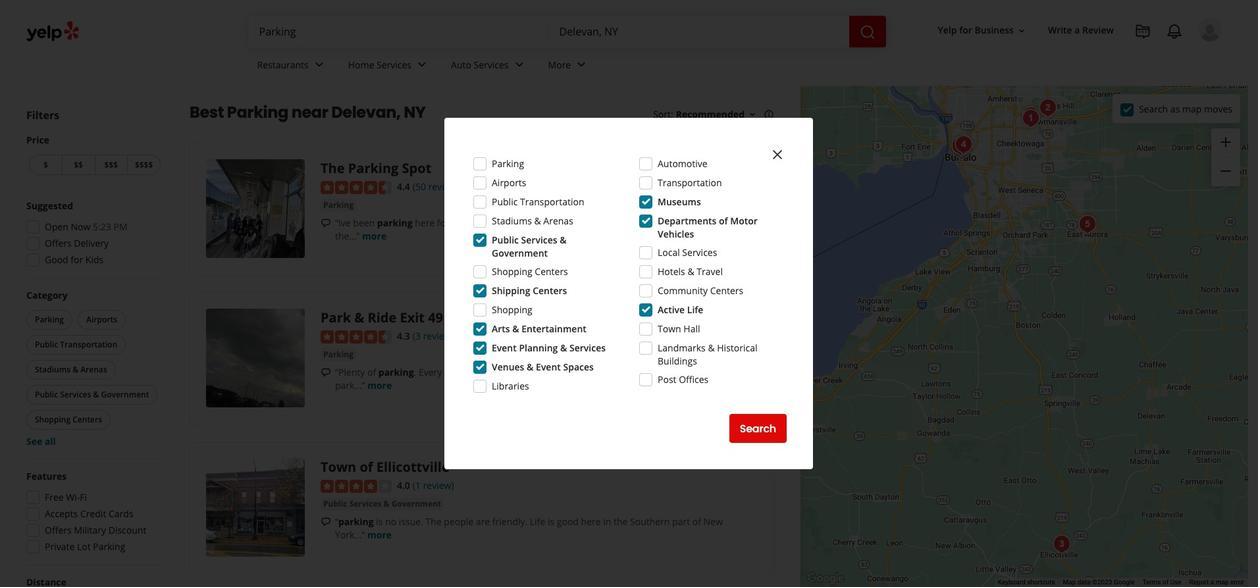 Task type: describe. For each thing, give the bounding box(es) containing it.
for for years
[[437, 216, 450, 229]]

parking button for park
[[321, 348, 356, 361]]

0 horizontal spatial public services & government button
[[26, 385, 158, 405]]

active life
[[658, 304, 704, 316]]

nys
[[495, 309, 520, 327]]

business categories element
[[247, 47, 1222, 86]]

buffalo civic auto ramps - fernbach ramp image
[[949, 134, 975, 160]]

yelp for business
[[938, 24, 1014, 37]]

4.3 link
[[397, 329, 410, 343]]

24 chevron down v2 image for more
[[574, 57, 589, 73]]

public services & government inside search 'dialog'
[[492, 234, 567, 259]]

yelp
[[938, 24, 957, 37]]

see all button
[[26, 435, 56, 448]]

parking down category
[[35, 314, 64, 325]]

city hall image
[[947, 133, 974, 159]]

1 horizontal spatial event
[[536, 361, 561, 373]]

airports inside button
[[86, 314, 117, 325]]

years
[[452, 216, 475, 229]]

9
[[729, 458, 734, 469]]

park & ride exit 49 depew nys i-90 image
[[206, 309, 305, 408]]

credit
[[80, 508, 106, 520]]

not
[[570, 366, 585, 378]]

friendly.
[[492, 515, 528, 528]]

for for kids
[[71, 253, 83, 266]]

"ive
[[335, 216, 351, 229]]

good for kids
[[45, 253, 104, 266]]

delivery
[[74, 237, 109, 250]]

historical
[[717, 342, 758, 354]]

group containing suggested
[[22, 200, 163, 271]]

a inside write a review link
[[1075, 24, 1080, 37]]

private lot parking
[[45, 541, 125, 553]]

town of ellicottville link
[[321, 458, 450, 476]]

motor
[[730, 215, 758, 227]]

are
[[476, 515, 490, 528]]

24 chevron down v2 image
[[414, 57, 430, 73]]

new inside is no issue. the people are friendly. life is good here in the southern part of new york..."
[[704, 515, 723, 528]]

1 vertical spatial transportation
[[520, 196, 584, 208]]

buffalo niagara international airport parking image
[[1018, 102, 1044, 129]]

terms
[[1143, 579, 1161, 586]]

1 vertical spatial public services & government button
[[321, 498, 444, 511]]

more link for parking
[[362, 230, 387, 242]]

& inside landmarks & historical buildings
[[708, 342, 715, 354]]

here inside here for years now. this is easily the best place to park when traveling via the..."
[[415, 216, 435, 229]]

spaces
[[563, 361, 594, 373]]

category
[[26, 289, 68, 302]]

stadiums inside search 'dialog'
[[492, 215, 532, 227]]

$$$
[[104, 159, 118, 171]]

reviews) for spot
[[428, 180, 464, 193]]

offers for offers military discount
[[45, 524, 72, 537]]

a left spot
[[685, 366, 690, 378]]

venues & event spaces
[[492, 361, 594, 373]]

arts & entertainment
[[492, 323, 587, 335]]

keyboard shortcuts button
[[998, 578, 1055, 587]]

services up "hotels & travel"
[[682, 246, 717, 259]]

government for public services & government 'button' to the left
[[101, 389, 149, 400]]

when
[[652, 216, 675, 229]]

price group
[[26, 134, 163, 178]]

home services
[[348, 58, 412, 71]]

78
[[749, 309, 758, 320]]

see
[[26, 435, 42, 448]]

accepts
[[45, 508, 78, 520]]

0 horizontal spatial town of ellicottville image
[[206, 458, 305, 557]]

a right report
[[1211, 579, 1214, 586]]

vehicles
[[658, 228, 694, 240]]

more for parking
[[362, 230, 387, 242]]

& inside button
[[73, 364, 78, 375]]

libraries
[[492, 380, 529, 392]]

life inside is no issue. the people are friendly. life is good here in the southern part of new york..."
[[530, 515, 545, 528]]

0 vertical spatial the
[[321, 159, 345, 177]]

park & ride exit 49 depew nys i-90
[[321, 309, 547, 327]]

16 speech v2 image for park
[[321, 368, 331, 378]]

st
[[751, 458, 758, 469]]

reviews) for ride
[[423, 330, 458, 342]]

google image
[[804, 570, 847, 587]]

public inside button
[[35, 339, 58, 350]]

search for search
[[740, 421, 776, 436]]

open
[[45, 221, 68, 233]]

of for "plenty
[[367, 366, 376, 378]]

$$$$
[[135, 159, 153, 171]]

street
[[736, 159, 758, 171]]

4.0
[[397, 479, 410, 492]]

every
[[419, 366, 442, 378]]

stadiums & arenas button
[[26, 360, 116, 380]]

via
[[717, 216, 729, 229]]

services up the spaces
[[570, 342, 606, 354]]

to inside here for years now. this is easily the best place to park when traveling via the..."
[[619, 216, 627, 229]]

4099
[[682, 159, 700, 171]]

map data ©2023 google
[[1063, 579, 1135, 586]]

public services & government link
[[321, 498, 444, 511]]

the inside here for years now. this is easily the best place to park when traveling via the..."
[[556, 216, 570, 229]]

1 horizontal spatial town of ellicottville image
[[1049, 531, 1075, 557]]

stadiums & arenas inside search 'dialog'
[[492, 215, 573, 227]]

post offices
[[658, 373, 709, 386]]

map
[[1063, 579, 1076, 586]]

parking up 4.4 star rating image
[[348, 159, 399, 177]]

landmarks & historical buildings
[[658, 342, 758, 367]]

(1
[[413, 479, 421, 492]]

part
[[672, 515, 690, 528]]

public services & government for the bottom public services & government 'button'
[[323, 498, 441, 509]]

life inside search 'dialog'
[[687, 304, 704, 316]]

public services & government for public services & government 'button' to the left
[[35, 389, 149, 400]]

shopping centers inside button
[[35, 414, 102, 425]]

museums
[[658, 196, 701, 208]]

wi-
[[66, 491, 80, 504]]

ride
[[368, 309, 397, 327]]

public transportation inside public transportation button
[[35, 339, 117, 350]]

(3 reviews)
[[413, 330, 458, 342]]

review
[[1083, 24, 1114, 37]]

zoom out image
[[1218, 163, 1234, 179]]

suggested
[[26, 200, 73, 212]]

parking link for the
[[321, 199, 356, 212]]

easily
[[530, 216, 554, 229]]

parking right the best
[[227, 101, 288, 123]]

1 vertical spatial the parking spot image
[[206, 159, 305, 258]]

9 mill st
[[729, 458, 758, 469]]

hall
[[684, 323, 700, 335]]

centers up 90
[[533, 284, 567, 297]]

of for terms
[[1163, 579, 1169, 586]]

town for town hall
[[658, 323, 681, 335]]

problem
[[613, 366, 650, 378]]

24 chevron down v2 image for auto services
[[511, 57, 527, 73]]

0 horizontal spatial is
[[376, 515, 383, 528]]

map for moves
[[1183, 102, 1202, 115]]

see all
[[26, 435, 56, 448]]

keyboard
[[998, 579, 1026, 586]]

fi
[[80, 491, 87, 504]]

parking down offers military discount
[[93, 541, 125, 553]]

time
[[444, 366, 464, 378]]

here inside . every time i have come here i have not had a problem finding a spot to park..."
[[520, 366, 540, 378]]

2 i from the left
[[542, 366, 545, 378]]

government inside search 'dialog'
[[492, 247, 548, 259]]

york
[[730, 309, 747, 320]]

venues
[[492, 361, 524, 373]]

services inside group
[[60, 389, 91, 400]]

community
[[658, 284, 708, 297]]

24 chevron down v2 image for restaurants
[[311, 57, 327, 73]]

services left 24 chevron down v2 image
[[377, 58, 412, 71]]

0 vertical spatial new
[[712, 309, 728, 320]]

landmarks
[[658, 342, 706, 354]]

traveling
[[678, 216, 715, 229]]

park & ride exit 49 depew nys i-90 image
[[1035, 94, 1061, 121]]

the inside is no issue. the people are friendly. life is good here in the southern part of new york..."
[[614, 515, 628, 528]]

public down this
[[492, 234, 519, 246]]

group containing category
[[24, 289, 163, 448]]

services down 4 star rating image
[[349, 498, 382, 509]]

more for of
[[367, 529, 392, 541]]

$ button
[[29, 155, 62, 175]]

user actions element
[[927, 16, 1241, 97]]

terms of use
[[1143, 579, 1182, 586]]

search dialog
[[0, 0, 1258, 587]]

(50 reviews)
[[413, 180, 464, 193]]

zoom in image
[[1218, 134, 1234, 150]]

discount
[[108, 524, 146, 537]]

2 horizontal spatial is
[[548, 515, 554, 528]]

offers for offers delivery
[[45, 237, 72, 250]]

auto
[[451, 58, 471, 71]]

public up this
[[492, 196, 518, 208]]

depew
[[447, 309, 492, 327]]

come
[[494, 366, 518, 378]]



Task type: locate. For each thing, give the bounding box(es) containing it.
public up "
[[323, 498, 347, 509]]

public services & government up 'no'
[[323, 498, 441, 509]]

16 speech v2 image for the
[[321, 218, 331, 229]]

1 vertical spatial event
[[536, 361, 561, 373]]

4 star rating image
[[321, 480, 392, 493]]

0 vertical spatial government
[[492, 247, 548, 259]]

1 horizontal spatial public transportation
[[492, 196, 584, 208]]

1 16 speech v2 image from the top
[[321, 218, 331, 229]]

2 horizontal spatial 24 chevron down v2 image
[[574, 57, 589, 73]]

2 horizontal spatial public services & government
[[492, 234, 567, 259]]

1 horizontal spatial the
[[614, 515, 628, 528]]

1 vertical spatial shopping centers
[[35, 414, 102, 425]]

4.4 star rating image
[[321, 181, 392, 194]]

stadiums & arenas inside button
[[35, 364, 107, 375]]

0 horizontal spatial the
[[556, 216, 570, 229]]

"plenty
[[335, 366, 365, 378]]

search inside button
[[740, 421, 776, 436]]

centers up shipping centers
[[535, 265, 568, 278]]

shopping up all on the left bottom of the page
[[35, 414, 71, 425]]

24 chevron down v2 image right the "more" on the top left of the page
[[574, 57, 589, 73]]

1 vertical spatial reviews)
[[423, 330, 458, 342]]

search for search as map moves
[[1139, 102, 1168, 115]]

parking link up "plenty
[[321, 348, 356, 361]]

0 vertical spatial offers
[[45, 237, 72, 250]]

entertainment
[[522, 323, 587, 335]]

1 horizontal spatial life
[[687, 304, 704, 316]]

parking up york..."
[[338, 515, 374, 528]]

offers
[[45, 237, 72, 250], [45, 524, 72, 537]]

0 vertical spatial 16 speech v2 image
[[321, 218, 331, 229]]

0 vertical spatial for
[[959, 24, 972, 37]]

is left 'no'
[[376, 515, 383, 528]]

parking button for the
[[321, 199, 356, 212]]

price
[[26, 134, 49, 146]]

map region
[[685, 37, 1258, 587]]

stadiums down public transportation button
[[35, 364, 70, 375]]

park..."
[[335, 379, 365, 392]]

1 offers from the top
[[45, 237, 72, 250]]

issue.
[[399, 515, 423, 528]]

search image
[[860, 24, 875, 40]]

2 vertical spatial parking
[[338, 515, 374, 528]]

public services & government down stadiums & arenas button
[[35, 389, 149, 400]]

16 chevron down v2 image
[[1017, 25, 1027, 36]]

of right part
[[692, 515, 701, 528]]

as
[[1171, 102, 1180, 115]]

1 horizontal spatial have
[[547, 366, 568, 378]]

2 vertical spatial government
[[392, 498, 441, 509]]

$$$$ button
[[127, 155, 161, 175]]

town of ellicottville image
[[206, 458, 305, 557], [1049, 531, 1075, 557]]

spot
[[692, 366, 711, 378]]

life up "hall"
[[687, 304, 704, 316]]

mill
[[736, 458, 749, 469]]

1 horizontal spatial 24 chevron down v2 image
[[511, 57, 527, 73]]

1 i from the left
[[466, 366, 469, 378]]

for right yelp
[[959, 24, 972, 37]]

24 chevron down v2 image right auto services
[[511, 57, 527, 73]]

public up shopping centers button
[[35, 389, 58, 400]]

here inside is no issue. the people are friendly. life is good here in the southern part of new york..."
[[581, 515, 601, 528]]

1 vertical spatial government
[[101, 389, 149, 400]]

1 vertical spatial the
[[614, 515, 628, 528]]

this
[[501, 216, 518, 229]]

2 16 speech v2 image from the top
[[321, 368, 331, 378]]

free
[[45, 491, 64, 504]]

2 have from the left
[[547, 366, 568, 378]]

16 speech v2 image
[[321, 517, 331, 528]]

stadiums right years
[[492, 215, 532, 227]]

(1 review)
[[413, 479, 454, 492]]

to right spot
[[714, 366, 722, 378]]

accepts credit cards
[[45, 508, 133, 520]]

1 vertical spatial parking
[[378, 366, 414, 378]]

16 speech v2 image left "plenty
[[321, 368, 331, 378]]

event down 'event planning & services'
[[536, 361, 561, 373]]

have left "not"
[[547, 366, 568, 378]]

transportation down airports button
[[60, 339, 117, 350]]

standard parking image
[[951, 131, 977, 158], [949, 137, 975, 163]]

public transportation inside search 'dialog'
[[492, 196, 584, 208]]

1 horizontal spatial is
[[521, 216, 527, 229]]

0 horizontal spatial the
[[321, 159, 345, 177]]

search up the st
[[740, 421, 776, 436]]

of for town
[[360, 458, 373, 476]]

offers military discount
[[45, 524, 146, 537]]

map for error
[[1216, 579, 1229, 586]]

automotive
[[658, 157, 708, 170]]

1 horizontal spatial to
[[714, 366, 722, 378]]

travel
[[697, 265, 723, 278]]

now.
[[477, 216, 498, 229]]

1 parking link from the top
[[321, 199, 356, 212]]

finding
[[653, 366, 682, 378]]

3 24 chevron down v2 image from the left
[[574, 57, 589, 73]]

0 vertical spatial parking button
[[321, 199, 356, 212]]

1 horizontal spatial public services & government
[[323, 498, 441, 509]]

more down "plenty of parking
[[368, 379, 392, 392]]

24 chevron down v2 image inside the restaurants link
[[311, 57, 327, 73]]

public transportation up stadiums & arenas button
[[35, 339, 117, 350]]

is inside here for years now. this is easily the best place to park when traveling via the..."
[[521, 216, 527, 229]]

is right this
[[521, 216, 527, 229]]

0 horizontal spatial event
[[492, 342, 517, 354]]

here down (50
[[415, 216, 435, 229]]

hotels
[[658, 265, 685, 278]]

0 vertical spatial arenas
[[543, 215, 573, 227]]

24 chevron down v2 image inside the auto services link
[[511, 57, 527, 73]]

$$$ button
[[94, 155, 127, 175]]

to left park
[[619, 216, 627, 229]]

all
[[45, 435, 56, 448]]

shopping centers button
[[26, 410, 111, 430]]

0 vertical spatial the
[[556, 216, 570, 229]]

2 vertical spatial parking button
[[321, 348, 356, 361]]

2 24 chevron down v2 image from the left
[[511, 57, 527, 73]]

1 vertical spatial public services & government
[[35, 389, 149, 400]]

transportation down 4099
[[658, 176, 722, 189]]

1 vertical spatial stadiums
[[35, 364, 70, 375]]

0 horizontal spatial here
[[415, 216, 435, 229]]

None search field
[[249, 16, 889, 47]]

reviews)
[[428, 180, 464, 193], [423, 330, 458, 342]]

airports inside search 'dialog'
[[492, 176, 526, 189]]

reviews) right (50
[[428, 180, 464, 193]]

parking for spot
[[377, 216, 413, 229]]

0 vertical spatial reviews)
[[428, 180, 464, 193]]

1 horizontal spatial public services & government button
[[321, 498, 444, 511]]

1 vertical spatial parking button
[[26, 310, 72, 330]]

shopping up shipping
[[492, 265, 532, 278]]

life
[[687, 304, 704, 316], [530, 515, 545, 528]]

1 vertical spatial the
[[426, 515, 442, 528]]

transportation up easily
[[520, 196, 584, 208]]

1 vertical spatial shopping
[[492, 304, 532, 316]]

east aurora village of image
[[1075, 211, 1101, 237]]

for down offers delivery
[[71, 253, 83, 266]]

southern
[[630, 515, 670, 528]]

i right time
[[466, 366, 469, 378]]

park
[[321, 309, 351, 327]]

government for the bottom public services & government 'button'
[[392, 498, 441, 509]]

offers delivery
[[45, 237, 109, 250]]

1 horizontal spatial government
[[392, 498, 441, 509]]

of up 4 star rating image
[[360, 458, 373, 476]]

0 vertical spatial to
[[619, 216, 627, 229]]

moves
[[1204, 102, 1233, 115]]

0 horizontal spatial airports
[[86, 314, 117, 325]]

for inside here for years now. this is easily the best place to park when traveling via the..."
[[437, 216, 450, 229]]

0 vertical spatial event
[[492, 342, 517, 354]]

2 vertical spatial shopping
[[35, 414, 71, 425]]

4.4 link
[[397, 179, 410, 194]]

use
[[1170, 579, 1182, 586]]

0 vertical spatial town
[[658, 323, 681, 335]]

0 horizontal spatial the parking spot image
[[206, 159, 305, 258]]

shopping
[[492, 265, 532, 278], [492, 304, 532, 316], [35, 414, 71, 425]]

town for town of ellicottville
[[321, 458, 356, 476]]

0 horizontal spatial stadiums & arenas
[[35, 364, 107, 375]]

0 vertical spatial shopping centers
[[492, 265, 568, 278]]

report a map error
[[1190, 579, 1244, 586]]

search left as
[[1139, 102, 1168, 115]]

a right write
[[1075, 24, 1080, 37]]

stadiums inside button
[[35, 364, 70, 375]]

new right part
[[704, 515, 723, 528]]

0 horizontal spatial life
[[530, 515, 545, 528]]

terms of use link
[[1143, 579, 1182, 586]]

0 horizontal spatial map
[[1183, 102, 1202, 115]]

0 horizontal spatial to
[[619, 216, 627, 229]]

1 vertical spatial town
[[321, 458, 356, 476]]

cards
[[109, 508, 133, 520]]

the parking spot
[[321, 159, 432, 177]]

government down here for years now. this is easily the best place to park when traveling via the..."
[[492, 247, 548, 259]]

0 horizontal spatial for
[[71, 253, 83, 266]]

2 horizontal spatial here
[[581, 515, 601, 528]]

0 vertical spatial transportation
[[658, 176, 722, 189]]

1 vertical spatial parking link
[[321, 348, 356, 361]]

park & ride exit 49 depew nys i-90 link
[[321, 309, 547, 327]]

arenas left place
[[543, 215, 573, 227]]

government down (1
[[392, 498, 441, 509]]

here
[[415, 216, 435, 229], [520, 366, 540, 378], [581, 515, 601, 528]]

pm
[[114, 221, 127, 233]]

more down "ive been parking
[[362, 230, 387, 242]]

map right as
[[1183, 102, 1202, 115]]

more
[[362, 230, 387, 242], [368, 379, 392, 392], [367, 529, 392, 541]]

0 vertical spatial public transportation
[[492, 196, 584, 208]]

0 vertical spatial the parking spot image
[[1018, 105, 1044, 131]]

4.3
[[397, 330, 410, 342]]

public services & government
[[492, 234, 567, 259], [35, 389, 149, 400], [323, 498, 441, 509]]

1 24 chevron down v2 image from the left
[[311, 57, 327, 73]]

0 horizontal spatial stadiums
[[35, 364, 70, 375]]

offices
[[679, 373, 709, 386]]

review)
[[423, 479, 454, 492]]

6582-6604 new york 78
[[671, 309, 758, 320]]

i down planning
[[542, 366, 545, 378]]

more link for of
[[367, 529, 392, 541]]

0 vertical spatial life
[[687, 304, 704, 316]]

1 vertical spatial life
[[530, 515, 545, 528]]

government down stadiums & arenas button
[[101, 389, 149, 400]]

arenas inside search 'dialog'
[[543, 215, 573, 227]]

shopping down shipping
[[492, 304, 532, 316]]

genesee
[[702, 159, 734, 171]]

public services & government down easily
[[492, 234, 567, 259]]

arenas down public transportation button
[[80, 364, 107, 375]]

1 vertical spatial 16 speech v2 image
[[321, 368, 331, 378]]

shopping centers up all on the left bottom of the page
[[35, 414, 102, 425]]

1 vertical spatial arenas
[[80, 364, 107, 375]]

a right 'had'
[[606, 366, 611, 378]]

0 vertical spatial more
[[362, 230, 387, 242]]

more link down "ive been parking
[[362, 230, 387, 242]]

near
[[291, 101, 328, 123]]

parking up this
[[492, 157, 524, 170]]

2 vertical spatial for
[[71, 253, 83, 266]]

4.0 link
[[397, 478, 410, 493]]

parking up "plenty
[[323, 349, 354, 360]]

auto services link
[[441, 47, 538, 86]]

group
[[1212, 128, 1241, 186], [22, 200, 163, 271], [24, 289, 163, 448], [22, 470, 163, 558]]

had
[[587, 366, 604, 378]]

airports up this
[[492, 176, 526, 189]]

0 vertical spatial airports
[[492, 176, 526, 189]]

parking right been
[[377, 216, 413, 229]]

services down stadiums & arenas button
[[60, 389, 91, 400]]

0 horizontal spatial 24 chevron down v2 image
[[311, 57, 327, 73]]

shopping centers up shipping centers
[[492, 265, 568, 278]]

planning
[[519, 342, 558, 354]]

2 parking link from the top
[[321, 348, 356, 361]]

0 vertical spatial public services & government button
[[26, 385, 158, 405]]

2 horizontal spatial transportation
[[658, 176, 722, 189]]

2 offers from the top
[[45, 524, 72, 537]]

military
[[74, 524, 106, 537]]

more link for &
[[368, 379, 392, 392]]

1 horizontal spatial search
[[1139, 102, 1168, 115]]

for left years
[[437, 216, 450, 229]]

the right issue.
[[426, 515, 442, 528]]

is left good
[[548, 515, 554, 528]]

the left best
[[556, 216, 570, 229]]

1 horizontal spatial the
[[426, 515, 442, 528]]

0 vertical spatial map
[[1183, 102, 1202, 115]]

the
[[556, 216, 570, 229], [614, 515, 628, 528]]

close image
[[770, 147, 786, 163]]

town of ellicottville
[[321, 458, 450, 476]]

1 horizontal spatial map
[[1216, 579, 1229, 586]]

life right the friendly.
[[530, 515, 545, 528]]

services right auto
[[474, 58, 509, 71]]

2 vertical spatial public services & government
[[323, 498, 441, 509]]

new
[[712, 309, 728, 320], [704, 515, 723, 528]]

parking link up "ive
[[321, 199, 356, 212]]

1 vertical spatial public transportation
[[35, 339, 117, 350]]

here up 'libraries' on the bottom of the page
[[520, 366, 540, 378]]

pay2park image
[[949, 130, 976, 156]]

offers up the private
[[45, 524, 72, 537]]

parking left every
[[378, 366, 414, 378]]

1 horizontal spatial the parking spot image
[[1018, 105, 1044, 131]]

0 horizontal spatial transportation
[[60, 339, 117, 350]]

0 vertical spatial public services & government
[[492, 234, 567, 259]]

place
[[593, 216, 616, 229]]

public transportation up easily
[[492, 196, 584, 208]]

exit
[[400, 309, 425, 327]]

event down arts
[[492, 342, 517, 354]]

1 have from the left
[[471, 366, 492, 378]]

keyboard shortcuts
[[998, 579, 1055, 586]]

spot
[[402, 159, 432, 177]]

parking button up "ive
[[321, 199, 356, 212]]

1 horizontal spatial airports
[[492, 176, 526, 189]]

2 horizontal spatial government
[[492, 247, 548, 259]]

0 vertical spatial stadiums
[[492, 215, 532, 227]]

write
[[1048, 24, 1072, 37]]

0 vertical spatial more link
[[362, 230, 387, 242]]

parking button down category
[[26, 310, 72, 330]]

more down 'no'
[[367, 529, 392, 541]]

4.3 star rating image
[[321, 330, 392, 343]]

error
[[1231, 579, 1244, 586]]

16 info v2 image
[[764, 109, 774, 120]]

airports
[[492, 176, 526, 189], [86, 314, 117, 325]]

map left error
[[1216, 579, 1229, 586]]

reviews) down 49
[[423, 330, 458, 342]]

offers down open
[[45, 237, 72, 250]]

.
[[414, 366, 416, 378]]

2 vertical spatial more link
[[367, 529, 392, 541]]

6604
[[691, 309, 710, 320]]

$$
[[74, 159, 83, 171]]

public services & government inside group
[[35, 389, 149, 400]]

of right "plenty
[[367, 366, 376, 378]]

hotels & travel
[[658, 265, 723, 278]]

©2023
[[1092, 579, 1112, 586]]

a
[[1075, 24, 1080, 37], [606, 366, 611, 378], [685, 366, 690, 378], [1211, 579, 1214, 586]]

"ive been parking
[[335, 216, 413, 229]]

of for departments
[[719, 215, 728, 227]]

shopping centers inside search 'dialog'
[[492, 265, 568, 278]]

parking inside search 'dialog'
[[492, 157, 524, 170]]

the right in
[[614, 515, 628, 528]]

centers down travel
[[710, 284, 743, 297]]

the parking spot link
[[321, 159, 432, 177]]

1 vertical spatial map
[[1216, 579, 1229, 586]]

0 vertical spatial shopping
[[492, 265, 532, 278]]

more link
[[538, 47, 600, 86]]

notifications image
[[1167, 24, 1183, 40]]

parking for ride
[[378, 366, 414, 378]]

town down 6582- on the right
[[658, 323, 681, 335]]

of inside departments of motor vehicles
[[719, 215, 728, 227]]

projects image
[[1135, 24, 1151, 40]]

shopping inside button
[[35, 414, 71, 425]]

of left use
[[1163, 579, 1169, 586]]

centers down stadiums & arenas button
[[73, 414, 102, 425]]

services down easily
[[521, 234, 557, 246]]

the inside is no issue. the people are friendly. life is good here in the southern part of new york..."
[[426, 515, 442, 528]]

community centers
[[658, 284, 743, 297]]

arenas inside button
[[80, 364, 107, 375]]

for for business
[[959, 24, 972, 37]]

2 vertical spatial more
[[367, 529, 392, 541]]

" parking
[[335, 515, 374, 528]]

business
[[975, 24, 1014, 37]]

town inside search 'dialog'
[[658, 323, 681, 335]]

0 vertical spatial stadiums & arenas
[[492, 215, 573, 227]]

1 vertical spatial here
[[520, 366, 540, 378]]

for inside button
[[959, 24, 972, 37]]

16 speech v2 image
[[321, 218, 331, 229], [321, 368, 331, 378]]

1 vertical spatial search
[[740, 421, 776, 436]]

to inside . every time i have come here i have not had a problem finding a spot to park..."
[[714, 366, 722, 378]]

of left motor
[[719, 215, 728, 227]]

write a review link
[[1043, 19, 1119, 42]]

of inside is no issue. the people are friendly. life is good here in the southern part of new york..."
[[692, 515, 701, 528]]

4.4
[[397, 180, 410, 193]]

0 vertical spatial search
[[1139, 102, 1168, 115]]

"plenty of parking
[[335, 366, 414, 378]]

is
[[521, 216, 527, 229], [376, 515, 383, 528], [548, 515, 554, 528]]

group containing features
[[22, 470, 163, 558]]

"
[[335, 515, 338, 528]]

0 horizontal spatial have
[[471, 366, 492, 378]]

more for &
[[368, 379, 392, 392]]

$
[[43, 159, 48, 171]]

government
[[492, 247, 548, 259], [101, 389, 149, 400], [392, 498, 441, 509]]

public services & government button up 'no'
[[321, 498, 444, 511]]

24 chevron down v2 image
[[311, 57, 327, 73], [511, 57, 527, 73], [574, 57, 589, 73]]

best
[[573, 216, 591, 229]]

people
[[444, 515, 474, 528]]

&
[[534, 215, 541, 227], [560, 234, 567, 246], [688, 265, 694, 278], [354, 309, 364, 327], [512, 323, 519, 335], [560, 342, 567, 354], [708, 342, 715, 354], [527, 361, 534, 373], [73, 364, 78, 375], [93, 389, 99, 400], [384, 498, 390, 509]]

(50 reviews) link
[[413, 179, 464, 194]]

the up 4.4 star rating image
[[321, 159, 345, 177]]

transportation inside button
[[60, 339, 117, 350]]

now
[[71, 221, 91, 233]]

16 speech v2 image left "ive
[[321, 218, 331, 229]]

parking link for park
[[321, 348, 356, 361]]

1 horizontal spatial here
[[520, 366, 540, 378]]

24 chevron down v2 image inside more link
[[574, 57, 589, 73]]

public up stadiums & arenas button
[[35, 339, 58, 350]]

0 horizontal spatial i
[[466, 366, 469, 378]]

here left in
[[581, 515, 601, 528]]

1 vertical spatial new
[[704, 515, 723, 528]]

centers inside button
[[73, 414, 102, 425]]

2 vertical spatial here
[[581, 515, 601, 528]]

the parking spot image
[[1018, 105, 1044, 131], [206, 159, 305, 258]]

airports up public transportation button
[[86, 314, 117, 325]]

0 horizontal spatial arenas
[[80, 364, 107, 375]]

parking up "ive
[[323, 199, 354, 210]]

sort:
[[653, 108, 673, 120]]



Task type: vqa. For each thing, say whether or not it's contained in the screenshot.
the right Stadiums & Arenas
yes



